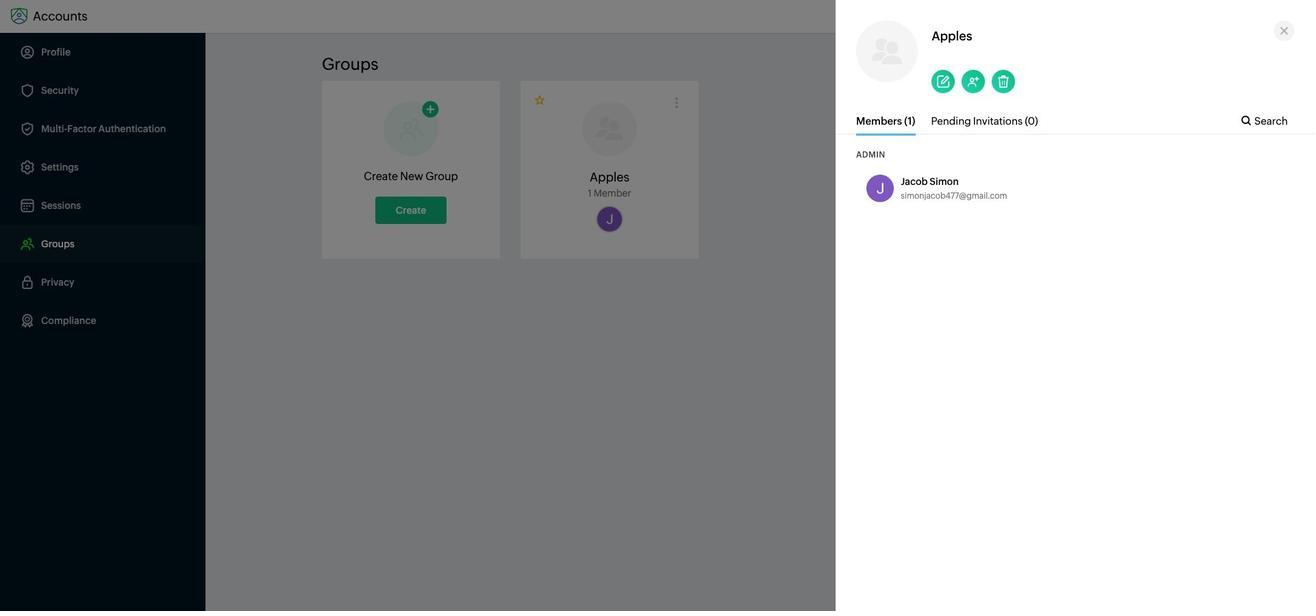 Task type: vqa. For each thing, say whether or not it's contained in the screenshot.
search ICON
yes



Task type: describe. For each thing, give the bounding box(es) containing it.
makeprimary image
[[534, 95, 547, 107]]



Task type: locate. For each thing, give the bounding box(es) containing it.
search image
[[1242, 116, 1251, 125]]



